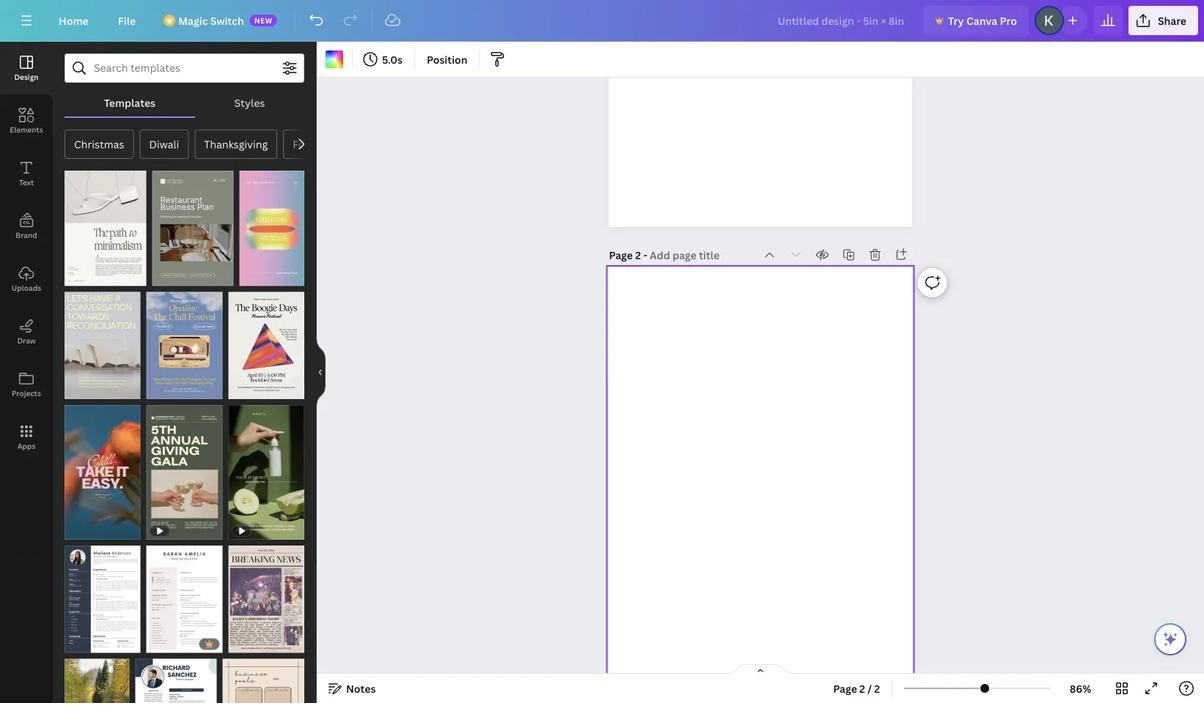 Task type: describe. For each thing, give the bounding box(es) containing it.
2 left -
[[635, 248, 641, 262]]

page for page 2 / 2
[[833, 682, 857, 696]]

styles button
[[195, 89, 304, 117]]

templates button
[[65, 89, 195, 117]]

5.0s button
[[359, 48, 408, 71]]

Page title text field
[[650, 248, 721, 263]]

magic switch
[[178, 14, 244, 27]]

1 of 15
[[159, 272, 188, 282]]

brown simple business goals planner poster group
[[223, 651, 304, 704]]

try canva pro
[[948, 14, 1017, 27]]

Design title text field
[[766, 6, 917, 35]]

file
[[118, 14, 136, 27]]

canva assistant image
[[1162, 631, 1179, 649]]

charity gala your story in dark green light yellow classy minimalist style group
[[146, 397, 222, 541]]

/
[[868, 682, 872, 696]]

ivory red pink 80s aesthetic music portrait trending poster group
[[228, 283, 304, 400]]

templates
[[104, 96, 156, 110]]

cream black refined luxe elegant article page a4 document group
[[65, 162, 146, 286]]

gold turquoise pink tactile psychedelic peaceful awareness quotes square psychedelic instagram story group
[[239, 162, 304, 286]]

thanksgiving
[[204, 137, 268, 151]]

brand button
[[0, 200, 53, 253]]

styles
[[234, 96, 265, 110]]

ivory red pink 80s aesthetic music portrait trending poster image
[[228, 292, 304, 400]]

pro
[[1000, 14, 1017, 27]]

magic
[[178, 14, 208, 27]]

brand
[[16, 230, 37, 240]]

draw
[[17, 336, 36, 346]]

dark green white photocentric neutral clean beauty brands sustainable beauty your story group
[[228, 397, 304, 541]]

black vintage newspaper birthday party poster group
[[228, 538, 304, 654]]

christmas
[[74, 137, 124, 151]]

black vintage newspaper birthday party poster image
[[228, 546, 304, 654]]

2 right /
[[874, 682, 880, 696]]

file button
[[106, 6, 148, 35]]

gold turquoise pink tactile psychedelic peaceful awareness quotes square psychedelic instagram story image
[[239, 171, 304, 286]]

text
[[19, 177, 34, 187]]

position button
[[421, 48, 473, 71]]

of for 15
[[166, 272, 177, 282]]

food button
[[283, 130, 327, 159]]

86%
[[1070, 682, 1091, 696]]

15
[[179, 272, 188, 282]]

of for 2
[[78, 272, 89, 282]]

text button
[[0, 147, 53, 200]]

new
[[254, 15, 273, 25]]

apps
[[17, 441, 35, 451]]

try
[[948, 14, 964, 27]]

autumn travel road video camera view instagram reels group
[[65, 651, 129, 704]]

thanksgiving button
[[195, 130, 277, 159]]

christmas button
[[65, 130, 134, 159]]

page 2 -
[[609, 248, 650, 262]]

2 left /
[[860, 682, 865, 696]]

jan 26 cultural appreciation poster in light yellow light blue photocentric style image
[[65, 292, 141, 400]]



Task type: vqa. For each thing, say whether or not it's contained in the screenshot.
5
no



Task type: locate. For each thing, give the bounding box(es) containing it.
share
[[1158, 14, 1186, 27]]

1
[[72, 272, 76, 282], [159, 272, 164, 282]]

1 for 1 of 15
[[159, 272, 164, 282]]

1 inside cream black refined luxe elegant article page a4 document group
[[72, 272, 76, 282]]

5.0s
[[382, 52, 403, 66]]

food
[[293, 137, 318, 151]]

#ffffff image
[[326, 51, 343, 68]]

side panel tab list
[[0, 42, 53, 464]]

position
[[427, 52, 468, 66]]

1 inside restaurant business plan in green white minimal corporate style 'group'
[[159, 272, 164, 282]]

black white minimalist cv resume group
[[65, 538, 141, 654]]

notes button
[[323, 678, 382, 701]]

1 horizontal spatial 1
[[159, 272, 164, 282]]

blue professional modern cv resume image
[[135, 660, 217, 704]]

page left -
[[609, 248, 633, 262]]

denim blue scarlet pink experimental type anxiety-calming motivational phone wallpaper group
[[65, 397, 141, 541]]

2 inside cream black refined luxe elegant article page a4 document group
[[91, 272, 96, 282]]

black white minimalist cv resume image
[[65, 546, 141, 654]]

design button
[[0, 42, 53, 95]]

1 for 1 of 2
[[72, 272, 76, 282]]

1 horizontal spatial page
[[833, 682, 857, 696]]

2
[[635, 248, 641, 262], [91, 272, 96, 282], [860, 682, 865, 696], [874, 682, 880, 696]]

show pages image
[[725, 664, 796, 676]]

0 horizontal spatial of
[[78, 272, 89, 282]]

elegant minimalist cv resume group
[[146, 538, 222, 654]]

page for page 2 -
[[609, 248, 633, 262]]

page
[[609, 248, 633, 262], [833, 682, 857, 696]]

elements button
[[0, 95, 53, 147]]

page 2 / 2 button
[[827, 678, 886, 701]]

notes
[[346, 682, 376, 696]]

home
[[59, 14, 89, 27]]

sky blue gold white 80s aesthetic music portrait trending portrait poster image
[[146, 292, 222, 400]]

-
[[643, 248, 647, 262]]

2 1 from the left
[[159, 272, 164, 282]]

elements
[[10, 125, 43, 135]]

draw button
[[0, 306, 53, 359]]

1 of from the left
[[78, 272, 89, 282]]

uploads button
[[0, 253, 53, 306]]

elegant minimalist cv resume image
[[146, 546, 222, 654]]

share button
[[1128, 6, 1198, 35]]

page inside button
[[833, 682, 857, 696]]

switch
[[210, 14, 244, 27]]

86% button
[[1057, 678, 1104, 701]]

main menu bar
[[0, 0, 1204, 42]]

jan 26 cultural appreciation poster in light yellow light blue photocentric style group
[[65, 283, 141, 400]]

1 vertical spatial page
[[833, 682, 857, 696]]

page left /
[[833, 682, 857, 696]]

1 horizontal spatial of
[[166, 272, 177, 282]]

of inside restaurant business plan in green white minimal corporate style 'group'
[[166, 272, 177, 282]]

1 left 15
[[159, 272, 164, 282]]

restaurant business plan in green white minimal corporate style group
[[152, 162, 234, 286]]

2 of from the left
[[166, 272, 177, 282]]

canva
[[966, 14, 997, 27]]

hide image
[[316, 338, 326, 408]]

0 vertical spatial page
[[609, 248, 633, 262]]

1 right 'uploads' button
[[72, 272, 76, 282]]

apps button
[[0, 411, 53, 464]]

design
[[14, 72, 39, 82]]

sky blue gold white 80s aesthetic music portrait trending portrait poster group
[[146, 283, 222, 400]]

Search templates search field
[[94, 54, 275, 82]]

projects
[[12, 389, 41, 399]]

uploads
[[12, 283, 41, 293]]

of
[[78, 272, 89, 282], [166, 272, 177, 282]]

0 horizontal spatial page
[[609, 248, 633, 262]]

2 up jan 26 cultural appreciation poster in light yellow light blue photocentric style group in the left of the page
[[91, 272, 96, 282]]

of left 15
[[166, 272, 177, 282]]

diwali button
[[140, 130, 189, 159]]

page 2 / 2
[[833, 682, 880, 696]]

1 of 2
[[72, 272, 96, 282]]

1 1 from the left
[[72, 272, 76, 282]]

0 horizontal spatial 1
[[72, 272, 76, 282]]

of right 'uploads' button
[[78, 272, 89, 282]]

brown simple business goals planner poster image
[[223, 660, 304, 704]]

denim blue scarlet pink experimental type anxiety-calming motivational phone wallpaper image
[[65, 405, 141, 541]]

projects button
[[0, 359, 53, 411]]

of inside cream black refined luxe elegant article page a4 document group
[[78, 272, 89, 282]]

try canva pro button
[[923, 6, 1029, 35]]

home link
[[47, 6, 100, 35]]

diwali
[[149, 137, 179, 151]]

blue professional modern cv resume group
[[135, 651, 217, 704]]



